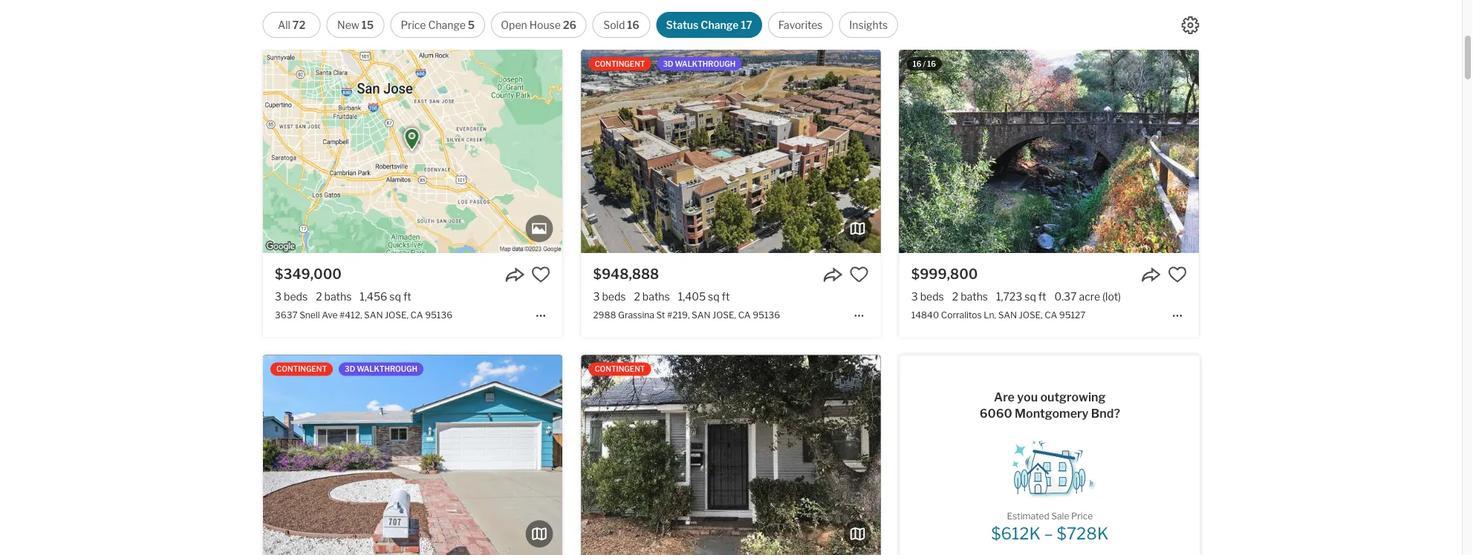 Task type: locate. For each thing, give the bounding box(es) containing it.
3 beds up 14840
[[912, 291, 945, 303]]

3
[[275, 291, 282, 303], [593, 291, 600, 303], [912, 291, 918, 303]]

1 horizontal spatial favorite button checkbox
[[850, 265, 869, 285]]

3 up 2988
[[593, 291, 600, 303]]

2 horizontal spatial 3
[[912, 291, 918, 303]]

2 up grassina
[[634, 291, 641, 303]]

Insights radio
[[839, 12, 899, 38]]

2988 grassina st #219, san jose, ca 95136
[[593, 310, 781, 321]]

price
[[401, 19, 426, 31], [1072, 512, 1093, 523]]

walkthrough
[[675, 59, 736, 68], [357, 365, 418, 374]]

option group
[[263, 12, 899, 38]]

16 right /
[[928, 59, 936, 68]]

beds for $349,000
[[284, 291, 308, 303]]

grassina
[[618, 310, 655, 321]]

walkthrough down status change option
[[675, 59, 736, 68]]

1 horizontal spatial 16
[[913, 59, 922, 68]]

2 horizontal spatial 16
[[928, 59, 936, 68]]

(lot)
[[1103, 291, 1122, 303]]

2 jose, from the left
[[713, 310, 737, 321]]

2 baths from the left
[[643, 291, 670, 303]]

photo of 795 w taylor st, san jose, ca 95126 image
[[582, 356, 881, 556], [881, 356, 1181, 556]]

16 right sold
[[627, 19, 640, 31]]

jose, down the 1,405 sq ft
[[713, 310, 737, 321]]

2 baths up corralitos at the bottom right of the page
[[953, 291, 989, 303]]

san down the 1,456
[[364, 310, 383, 321]]

2 for $948,888
[[634, 291, 641, 303]]

beds for $999,800
[[921, 291, 945, 303]]

sold 16
[[604, 19, 640, 31]]

0 horizontal spatial favorite button checkbox
[[532, 265, 551, 285]]

3 3 from the left
[[912, 291, 918, 303]]

3637
[[275, 310, 298, 321]]

beds
[[284, 291, 308, 303], [602, 291, 626, 303], [921, 291, 945, 303]]

1 vertical spatial 3d
[[345, 365, 355, 374]]

are you outgrowing 6060 montgomery bnd?
[[980, 391, 1121, 421]]

1 horizontal spatial walkthrough
[[675, 59, 736, 68]]

0 horizontal spatial 3 beds
[[275, 291, 308, 303]]

0 horizontal spatial sq
[[390, 291, 401, 303]]

ft right the 1,456
[[404, 291, 412, 303]]

0 horizontal spatial change
[[428, 19, 466, 31]]

3 2 baths from the left
[[953, 291, 989, 303]]

3d down #412,
[[345, 365, 355, 374]]

0 horizontal spatial 2 baths
[[316, 291, 352, 303]]

beds up 14840
[[921, 291, 945, 303]]

1 photo of 14840 corralitos ln, san jose, ca 95127 image from the left
[[900, 50, 1200, 253]]

1 horizontal spatial change
[[701, 19, 739, 31]]

95136 for $349,000
[[425, 310, 453, 321]]

sq for $948,888
[[708, 291, 720, 303]]

2
[[316, 291, 322, 303], [634, 291, 641, 303], [953, 291, 959, 303]]

walkthrough down '3637 snell ave #412, san jose, ca 95136'
[[357, 365, 418, 374]]

sq
[[390, 291, 401, 303], [708, 291, 720, 303], [1025, 291, 1037, 303]]

open house 26
[[501, 19, 577, 31]]

All radio
[[263, 12, 321, 38]]

$728k
[[1057, 524, 1109, 544]]

2 horizontal spatial san
[[999, 310, 1018, 321]]

1 horizontal spatial ft
[[722, 291, 730, 303]]

2 3 from the left
[[593, 291, 600, 303]]

2 ca from the left
[[739, 310, 751, 321]]

17
[[741, 19, 753, 31]]

1 vertical spatial walkthrough
[[357, 365, 418, 374]]

2 95136 from the left
[[753, 310, 781, 321]]

1 photo of 795 w taylor st, san jose, ca 95126 image from the left
[[582, 356, 881, 556]]

jose, down 1,456 sq ft at the bottom of the page
[[385, 310, 409, 321]]

1 favorite button image from the left
[[532, 265, 551, 285]]

95127
[[1060, 310, 1086, 321]]

1 3 beds from the left
[[275, 291, 308, 303]]

16
[[627, 19, 640, 31], [913, 59, 922, 68], [928, 59, 936, 68]]

3d down status
[[663, 59, 674, 68]]

san for $948,888
[[692, 310, 711, 321]]

1 horizontal spatial baths
[[643, 291, 670, 303]]

2 horizontal spatial 2
[[953, 291, 959, 303]]

1 horizontal spatial ca
[[739, 310, 751, 321]]

jose, for $948,888
[[713, 310, 737, 321]]

ft right 1,405
[[722, 291, 730, 303]]

baths up corralitos at the bottom right of the page
[[961, 291, 989, 303]]

1 horizontal spatial 3 beds
[[593, 291, 626, 303]]

3 beds up 2988
[[593, 291, 626, 303]]

house
[[530, 19, 561, 31]]

1 jose, from the left
[[385, 310, 409, 321]]

ft for $999,800
[[1039, 291, 1047, 303]]

2 ft from the left
[[722, 291, 730, 303]]

95136 for $948,888
[[753, 310, 781, 321]]

2 horizontal spatial 2 baths
[[953, 291, 989, 303]]

3 baths from the left
[[961, 291, 989, 303]]

0 horizontal spatial 3
[[275, 291, 282, 303]]

3 ft from the left
[[1039, 291, 1047, 303]]

2 horizontal spatial beds
[[921, 291, 945, 303]]

ft for $948,888
[[722, 291, 730, 303]]

san down the 1,405 sq ft
[[692, 310, 711, 321]]

2 3 beds from the left
[[593, 291, 626, 303]]

1 sq from the left
[[390, 291, 401, 303]]

bnd?
[[1092, 407, 1121, 421]]

ca down 1,456 sq ft at the bottom of the page
[[411, 310, 423, 321]]

0 horizontal spatial 16
[[627, 19, 640, 31]]

3 beds from the left
[[921, 291, 945, 303]]

1 horizontal spatial sq
[[708, 291, 720, 303]]

1 95136 from the left
[[425, 310, 453, 321]]

2 photo of 14840 corralitos ln, san jose, ca 95127 image from the left
[[1199, 50, 1474, 253]]

0 horizontal spatial 3d walkthrough
[[345, 365, 418, 374]]

16 inside sold 'radio'
[[627, 19, 640, 31]]

baths up st at the bottom left of page
[[643, 291, 670, 303]]

2 horizontal spatial ca
[[1045, 310, 1058, 321]]

0 horizontal spatial baths
[[324, 291, 352, 303]]

ca left "95127"
[[1045, 310, 1058, 321]]

1 horizontal spatial favorite button image
[[1168, 265, 1188, 285]]

2 up snell
[[316, 291, 322, 303]]

2 horizontal spatial sq
[[1025, 291, 1037, 303]]

0 horizontal spatial price
[[401, 19, 426, 31]]

1 3 from the left
[[275, 291, 282, 303]]

2 baths up ave
[[316, 291, 352, 303]]

3 up 3637
[[275, 291, 282, 303]]

1 horizontal spatial 3d
[[663, 59, 674, 68]]

2 up corralitos at the bottom right of the page
[[953, 291, 959, 303]]

0 horizontal spatial 3d
[[345, 365, 355, 374]]

1 horizontal spatial price
[[1072, 512, 1093, 523]]

2988
[[593, 310, 617, 321]]

1 san from the left
[[364, 310, 383, 321]]

beds up 2988
[[602, 291, 626, 303]]

3637 snell ave #412, san jose, ca 95136 image
[[263, 50, 563, 253]]

favorite button checkbox for $948,888
[[850, 265, 869, 285]]

outgrowing
[[1041, 391, 1106, 405]]

change left the 5 in the top of the page
[[428, 19, 466, 31]]

3 sq from the left
[[1025, 291, 1037, 303]]

0 horizontal spatial 95136
[[425, 310, 453, 321]]

ca right #219,
[[739, 310, 751, 321]]

0 horizontal spatial beds
[[284, 291, 308, 303]]

1 horizontal spatial jose,
[[713, 310, 737, 321]]

ft
[[404, 291, 412, 303], [722, 291, 730, 303], [1039, 291, 1047, 303]]

all 72
[[278, 19, 306, 31]]

$349,000
[[275, 266, 342, 282]]

0 vertical spatial 3d
[[663, 59, 674, 68]]

1 horizontal spatial san
[[692, 310, 711, 321]]

0 vertical spatial 3d walkthrough
[[663, 59, 736, 68]]

2 beds from the left
[[602, 291, 626, 303]]

#412,
[[340, 310, 362, 321]]

0 horizontal spatial 2
[[316, 291, 322, 303]]

3d
[[663, 59, 674, 68], [345, 365, 355, 374]]

change
[[428, 19, 466, 31], [701, 19, 739, 31]]

open
[[501, 19, 528, 31]]

$612k
[[992, 524, 1041, 544]]

price right 15
[[401, 19, 426, 31]]

1 change from the left
[[428, 19, 466, 31]]

1 2 baths from the left
[[316, 291, 352, 303]]

photo of 14840 corralitos ln, san jose, ca 95127 image
[[900, 50, 1200, 253], [1199, 50, 1474, 253]]

2 baths up st at the bottom left of page
[[634, 291, 670, 303]]

beds up 3637
[[284, 291, 308, 303]]

2 baths
[[316, 291, 352, 303], [634, 291, 670, 303], [953, 291, 989, 303]]

price up $728k
[[1072, 512, 1093, 523]]

16 left /
[[913, 59, 922, 68]]

0 horizontal spatial ca
[[411, 310, 423, 321]]

0 horizontal spatial ft
[[404, 291, 412, 303]]

baths
[[324, 291, 352, 303], [643, 291, 670, 303], [961, 291, 989, 303]]

jose, for $349,000
[[385, 310, 409, 321]]

baths up ave
[[324, 291, 352, 303]]

2 horizontal spatial 3 beds
[[912, 291, 945, 303]]

1 horizontal spatial beds
[[602, 291, 626, 303]]

photo of 2988 grassina st #219, san jose, ca 95136 image
[[582, 50, 881, 253], [881, 50, 1181, 253]]

ca
[[411, 310, 423, 321], [739, 310, 751, 321], [1045, 310, 1058, 321]]

14840
[[912, 310, 940, 321]]

3 up 14840
[[912, 291, 918, 303]]

3 3 beds from the left
[[912, 291, 945, 303]]

2 2 from the left
[[634, 291, 641, 303]]

2 horizontal spatial baths
[[961, 291, 989, 303]]

0 horizontal spatial jose,
[[385, 310, 409, 321]]

sale
[[1052, 512, 1070, 523]]

favorite button image
[[850, 265, 869, 285]]

jose, down 1,723 sq ft
[[1020, 310, 1043, 321]]

3 beds for $948,888
[[593, 291, 626, 303]]

1,405 sq ft
[[678, 291, 730, 303]]

1,405
[[678, 291, 706, 303]]

#219,
[[667, 310, 690, 321]]

3 2 from the left
[[953, 291, 959, 303]]

2 change from the left
[[701, 19, 739, 31]]

Open House radio
[[491, 12, 587, 38]]

1 favorite button checkbox from the left
[[532, 265, 551, 285]]

2 sq from the left
[[708, 291, 720, 303]]

ca for $948,888
[[739, 310, 751, 321]]

jose,
[[385, 310, 409, 321], [713, 310, 737, 321], [1020, 310, 1043, 321]]

all
[[278, 19, 291, 31]]

favorite button checkbox for $349,000
[[532, 265, 551, 285]]

3 beds up 3637
[[275, 291, 308, 303]]

1 beds from the left
[[284, 291, 308, 303]]

1 horizontal spatial 2
[[634, 291, 641, 303]]

Status Change radio
[[657, 12, 763, 38]]

2 favorite button image from the left
[[1168, 265, 1188, 285]]

1 2 from the left
[[316, 291, 322, 303]]

3 jose, from the left
[[1020, 310, 1043, 321]]

are
[[995, 391, 1015, 405]]

1 baths from the left
[[324, 291, 352, 303]]

price inside option
[[401, 19, 426, 31]]

2 2 baths from the left
[[634, 291, 670, 303]]

ft for $349,000
[[404, 291, 412, 303]]

baths for $349,000
[[324, 291, 352, 303]]

photo of 707 river view dr, san jose, ca 95111 image
[[263, 356, 563, 556], [563, 356, 862, 556]]

favorite button checkbox
[[532, 265, 551, 285], [850, 265, 869, 285]]

1,723
[[997, 291, 1023, 303]]

sq right 1,405
[[708, 291, 720, 303]]

sq right 1,723 in the bottom right of the page
[[1025, 291, 1037, 303]]

3 for $999,800
[[912, 291, 918, 303]]

2 horizontal spatial jose,
[[1020, 310, 1043, 321]]

price inside estimated sale price $612k – $728k
[[1072, 512, 1093, 523]]

favorite button image
[[532, 265, 551, 285], [1168, 265, 1188, 285]]

corralitos
[[942, 310, 982, 321]]

1 vertical spatial price
[[1072, 512, 1093, 523]]

1 ca from the left
[[411, 310, 423, 321]]

2 favorite button checkbox from the left
[[850, 265, 869, 285]]

1 ft from the left
[[404, 291, 412, 303]]

0.37
[[1055, 291, 1077, 303]]

2 horizontal spatial ft
[[1039, 291, 1047, 303]]

san right ln,
[[999, 310, 1018, 321]]

san
[[364, 310, 383, 321], [692, 310, 711, 321], [999, 310, 1018, 321]]

0 vertical spatial price
[[401, 19, 426, 31]]

2 san from the left
[[692, 310, 711, 321]]

contingent
[[595, 59, 645, 68], [913, 59, 964, 68], [277, 365, 327, 374], [595, 365, 645, 374]]

baths for $999,800
[[961, 291, 989, 303]]

ft left 0.37
[[1039, 291, 1047, 303]]

1 horizontal spatial 95136
[[753, 310, 781, 321]]

1 photo of 2988 grassina st #219, san jose, ca 95136 image from the left
[[582, 50, 881, 253]]

sq right the 1,456
[[390, 291, 401, 303]]

st
[[657, 310, 666, 321]]

estimated sale price $612k – $728k
[[992, 512, 1109, 544]]

$948,888
[[593, 266, 660, 282]]

3d walkthrough
[[663, 59, 736, 68], [345, 365, 418, 374]]

1 horizontal spatial 2 baths
[[634, 291, 670, 303]]

2 baths for $999,800
[[953, 291, 989, 303]]

3d walkthrough down status change option
[[663, 59, 736, 68]]

change for 17
[[701, 19, 739, 31]]

3 beds
[[275, 291, 308, 303], [593, 291, 626, 303], [912, 291, 945, 303]]

change left 17
[[701, 19, 739, 31]]

1 horizontal spatial 3
[[593, 291, 600, 303]]

0 horizontal spatial san
[[364, 310, 383, 321]]

0 horizontal spatial favorite button image
[[532, 265, 551, 285]]

3d walkthrough down '3637 snell ave #412, san jose, ca 95136'
[[345, 365, 418, 374]]

acre
[[1080, 291, 1101, 303]]

95136
[[425, 310, 453, 321], [753, 310, 781, 321]]



Task type: describe. For each thing, give the bounding box(es) containing it.
5
[[468, 19, 475, 31]]

ln,
[[984, 310, 997, 321]]

2 photo of 2988 grassina st #219, san jose, ca 95136 image from the left
[[881, 50, 1181, 253]]

0 horizontal spatial walkthrough
[[357, 365, 418, 374]]

72
[[293, 19, 306, 31]]

26
[[563, 19, 577, 31]]

14840 corralitos ln, san jose, ca 95127
[[912, 310, 1086, 321]]

option group containing all
[[263, 12, 899, 38]]

3 beds for $999,800
[[912, 291, 945, 303]]

3 for $349,000
[[275, 291, 282, 303]]

2 photo of 707 river view dr, san jose, ca 95111 image from the left
[[563, 356, 862, 556]]

16 / 16
[[913, 59, 936, 68]]

Price Change radio
[[391, 12, 485, 38]]

0.37 acre (lot)
[[1055, 291, 1122, 303]]

favorite button image for $349,000
[[532, 265, 551, 285]]

insights
[[850, 19, 888, 31]]

favorite button checkbox
[[1168, 265, 1188, 285]]

sq for $999,800
[[1025, 291, 1037, 303]]

status
[[666, 19, 699, 31]]

an image of a house image
[[1003, 434, 1098, 499]]

snell
[[300, 310, 320, 321]]

Sold radio
[[593, 12, 651, 38]]

1 photo of 707 river view dr, san jose, ca 95111 image from the left
[[263, 356, 563, 556]]

ca for $349,000
[[411, 310, 423, 321]]

new 15
[[337, 19, 374, 31]]

2 for $999,800
[[953, 291, 959, 303]]

sq for $349,000
[[390, 291, 401, 303]]

beds for $948,888
[[602, 291, 626, 303]]

you
[[1018, 391, 1038, 405]]

favorites
[[779, 19, 823, 31]]

favorite button image for $999,800
[[1168, 265, 1188, 285]]

san for $349,000
[[364, 310, 383, 321]]

3637 snell ave #412, san jose, ca 95136
[[275, 310, 453, 321]]

$999,800
[[912, 266, 978, 282]]

baths for $948,888
[[643, 291, 670, 303]]

new
[[337, 19, 360, 31]]

sold
[[604, 19, 625, 31]]

3 beds for $349,000
[[275, 291, 308, 303]]

1,723 sq ft
[[997, 291, 1047, 303]]

2 for $349,000
[[316, 291, 322, 303]]

ave
[[322, 310, 338, 321]]

montgomery
[[1015, 407, 1089, 421]]

2 baths for $349,000
[[316, 291, 352, 303]]

1 vertical spatial 3d walkthrough
[[345, 365, 418, 374]]

/
[[924, 59, 926, 68]]

status change 17
[[666, 19, 753, 31]]

3 san from the left
[[999, 310, 1018, 321]]

price change 5
[[401, 19, 475, 31]]

Favorites radio
[[768, 12, 834, 38]]

1,456
[[360, 291, 388, 303]]

estimated
[[1007, 512, 1050, 523]]

3 ca from the left
[[1045, 310, 1058, 321]]

1,456 sq ft
[[360, 291, 412, 303]]

0 vertical spatial walkthrough
[[675, 59, 736, 68]]

New radio
[[327, 12, 385, 38]]

1 horizontal spatial 3d walkthrough
[[663, 59, 736, 68]]

change for 5
[[428, 19, 466, 31]]

6060
[[980, 407, 1013, 421]]

2 photo of 795 w taylor st, san jose, ca 95126 image from the left
[[881, 356, 1181, 556]]

2 baths for $948,888
[[634, 291, 670, 303]]

15
[[362, 19, 374, 31]]

3 for $948,888
[[593, 291, 600, 303]]

–
[[1045, 524, 1054, 544]]



Task type: vqa. For each thing, say whether or not it's contained in the screenshot.


